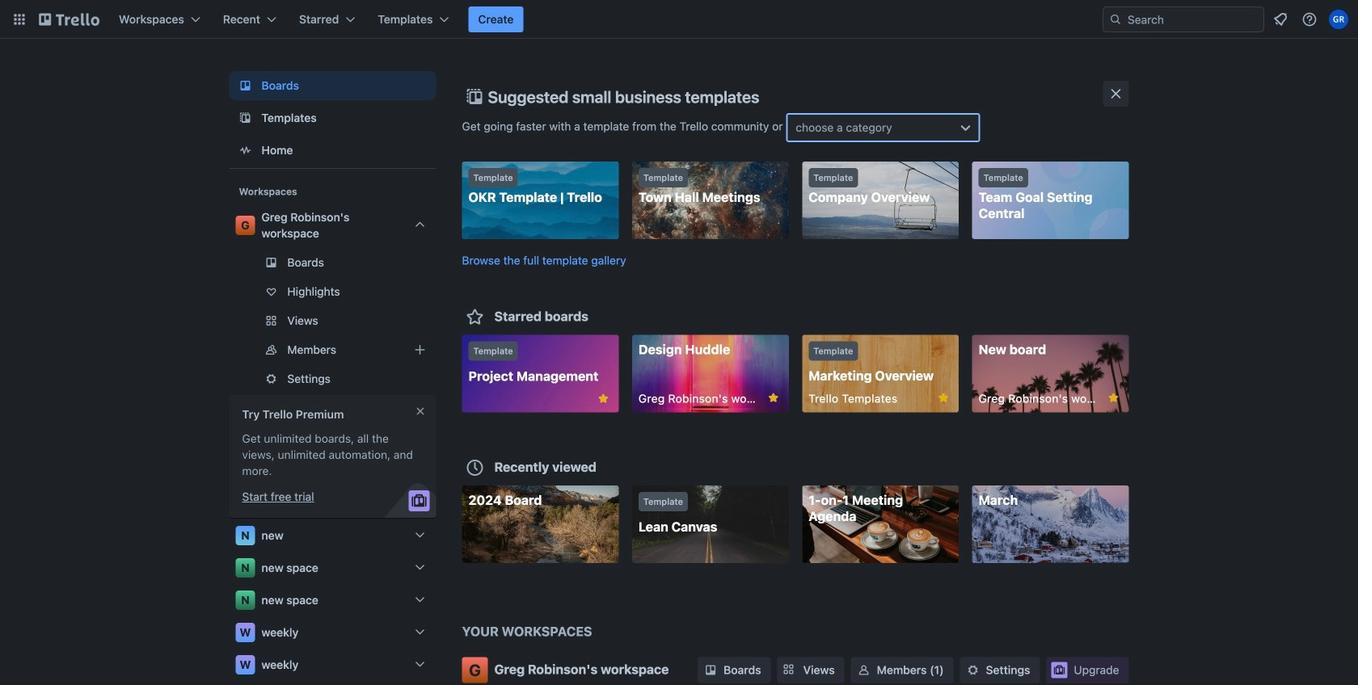 Task type: describe. For each thing, give the bounding box(es) containing it.
home image
[[236, 141, 255, 160]]

search image
[[1110, 13, 1123, 26]]

2 horizontal spatial click to unstar this board. it will be removed from your starred list. image
[[937, 391, 951, 406]]

greg robinson (gregrobinson96) image
[[1330, 10, 1349, 29]]

sm image
[[703, 663, 719, 679]]

back to home image
[[39, 6, 99, 32]]

1 sm image from the left
[[856, 663, 873, 679]]

2 sm image from the left
[[965, 663, 982, 679]]



Task type: locate. For each thing, give the bounding box(es) containing it.
click to unstar this board. it will be removed from your starred list. image
[[767, 391, 781, 406], [937, 391, 951, 406], [596, 392, 611, 406]]

open information menu image
[[1302, 11, 1318, 28]]

sm image
[[856, 663, 873, 679], [965, 663, 982, 679]]

0 horizontal spatial sm image
[[856, 663, 873, 679]]

0 horizontal spatial click to unstar this board. it will be removed from your starred list. image
[[596, 392, 611, 406]]

0 notifications image
[[1272, 10, 1291, 29]]

Search field
[[1123, 8, 1264, 31]]

primary element
[[0, 0, 1359, 39]]

template board image
[[236, 108, 255, 128]]

1 horizontal spatial click to unstar this board. it will be removed from your starred list. image
[[767, 391, 781, 406]]

1 horizontal spatial sm image
[[965, 663, 982, 679]]

board image
[[236, 76, 255, 95]]

add image
[[411, 341, 430, 360]]



Task type: vqa. For each thing, say whether or not it's contained in the screenshot.
Jeremy Miller's workspace
no



